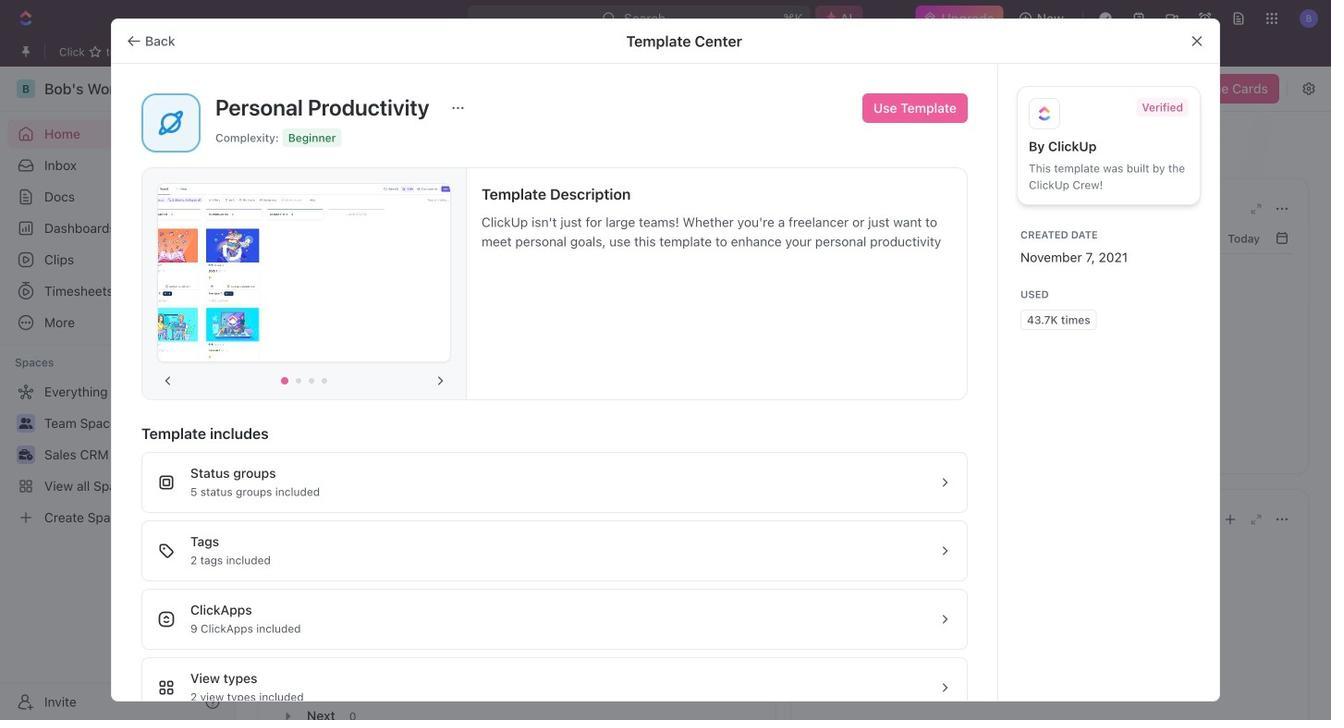 Task type: locate. For each thing, give the bounding box(es) containing it.
business time image
[[281, 442, 296, 454]]

tab
[[277, 534, 327, 579]]

user group image
[[281, 383, 296, 394]]

tree
[[7, 377, 227, 533]]

sidebar navigation
[[0, 67, 236, 720]]



Task type: describe. For each thing, give the bounding box(es) containing it.
space template image
[[156, 108, 186, 138]]

space template element
[[156, 108, 186, 138]]

tree inside sidebar navigation
[[7, 377, 227, 533]]



Task type: vqa. For each thing, say whether or not it's contained in the screenshot.
The Space Template element
yes



